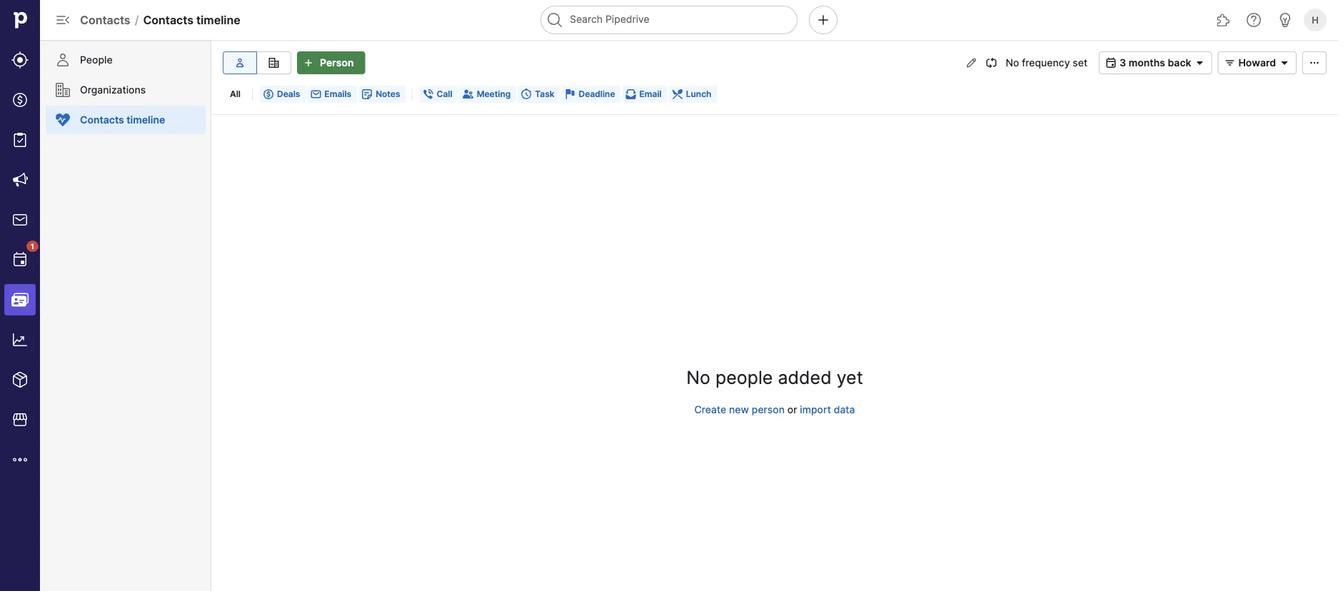 Task type: describe. For each thing, give the bounding box(es) containing it.
deadline button
[[562, 86, 621, 103]]

person
[[320, 57, 354, 69]]

color primary image for deadline
[[565, 89, 576, 100]]

1 menu
[[0, 0, 40, 591]]

products image
[[11, 371, 29, 389]]

back
[[1168, 57, 1192, 69]]

deals image
[[11, 91, 29, 109]]

0 vertical spatial timeline
[[196, 13, 241, 27]]

leads image
[[11, 51, 29, 69]]

no frequency set
[[1006, 57, 1088, 69]]

email
[[640, 89, 662, 99]]

set
[[1073, 57, 1088, 69]]

added
[[778, 367, 832, 388]]

task button
[[518, 86, 560, 103]]

howard
[[1239, 57, 1277, 69]]

menu containing people
[[40, 40, 211, 591]]

people link
[[46, 46, 206, 74]]

howard button
[[1218, 51, 1297, 74]]

contacts / contacts timeline
[[80, 13, 241, 27]]

or
[[788, 404, 798, 416]]

organizations
[[80, 84, 146, 96]]

all
[[230, 89, 241, 99]]

home image
[[9, 9, 31, 31]]

email button
[[623, 86, 668, 103]]

contacts for contacts timeline
[[80, 114, 124, 126]]

3 months back
[[1120, 57, 1192, 69]]

yet
[[837, 367, 863, 388]]

contacts right /
[[143, 13, 194, 27]]

persons image
[[231, 57, 249, 69]]

no for no people added yet
[[687, 367, 711, 388]]

organizations link
[[46, 76, 206, 104]]

Search Pipedrive field
[[541, 6, 798, 34]]

meeting
[[477, 89, 511, 99]]

sales assistant image
[[1277, 11, 1294, 29]]

emails button
[[307, 86, 357, 103]]

call button
[[420, 86, 458, 103]]

contacts timeline link
[[46, 106, 206, 134]]

campaigns image
[[11, 171, 29, 189]]

person
[[752, 404, 785, 416]]

quick add image
[[815, 11, 832, 29]]

color undefined image for people
[[54, 51, 71, 69]]

import
[[800, 404, 831, 416]]

1 link
[[4, 241, 39, 276]]

person button
[[297, 51, 365, 74]]

color primary image inside meeting button
[[463, 89, 474, 100]]

contacts timeline
[[80, 114, 165, 126]]

all button
[[224, 86, 246, 103]]

projects image
[[11, 131, 29, 149]]



Task type: locate. For each thing, give the bounding box(es) containing it.
color primary image for deals
[[263, 89, 274, 100]]

color primary image inside the deadline button
[[565, 89, 576, 100]]

quick help image
[[1246, 11, 1263, 29]]

color primary image inside lunch button
[[672, 89, 683, 100]]

no for no frequency set
[[1006, 57, 1020, 69]]

0 horizontal spatial timeline
[[127, 114, 165, 126]]

months
[[1129, 57, 1166, 69]]

3 months back button
[[1099, 51, 1213, 74]]

color primary image
[[1307, 57, 1324, 69], [263, 89, 274, 100], [310, 89, 322, 100], [565, 89, 576, 100], [625, 89, 637, 100]]

1 vertical spatial timeline
[[127, 114, 165, 126]]

create
[[695, 404, 727, 416]]

notes
[[376, 89, 400, 99]]

color undefined image
[[54, 51, 71, 69], [54, 81, 71, 99], [54, 111, 71, 129], [11, 251, 29, 269]]

3
[[1120, 57, 1127, 69]]

color undefined image for organizations
[[54, 81, 71, 99]]

color primary image left deals
[[263, 89, 274, 100]]

contacts image
[[11, 291, 29, 309]]

data
[[834, 404, 855, 416]]

timeline up persons 'image'
[[196, 13, 241, 27]]

import data link
[[800, 404, 855, 416]]

menu item
[[0, 280, 40, 320]]

color primary image left emails
[[310, 89, 322, 100]]

color undefined image down sales inbox icon
[[11, 251, 29, 269]]

people
[[80, 54, 113, 66]]

insights image
[[11, 331, 29, 349]]

1 horizontal spatial timeline
[[196, 13, 241, 27]]

color primary image down h button
[[1307, 57, 1324, 69]]

color primary image
[[966, 57, 978, 69], [986, 57, 998, 69], [1103, 57, 1120, 69], [1192, 57, 1209, 69], [1222, 57, 1239, 69], [1277, 57, 1294, 69], [362, 89, 373, 100], [423, 89, 434, 100], [463, 89, 474, 100], [521, 89, 532, 100], [672, 89, 683, 100]]

color undefined image inside people link
[[54, 51, 71, 69]]

contacts down organizations
[[80, 114, 124, 126]]

more image
[[11, 451, 29, 469]]

no people added yet
[[687, 367, 863, 388]]

1 vertical spatial no
[[687, 367, 711, 388]]

color primary image inside emails button
[[310, 89, 322, 100]]

no
[[1006, 57, 1020, 69], [687, 367, 711, 388]]

0 vertical spatial no
[[1006, 57, 1020, 69]]

deals
[[277, 89, 300, 99]]

lunch button
[[669, 86, 718, 103]]

create new person or import data
[[695, 404, 855, 416]]

color primary image for email
[[625, 89, 637, 100]]

frequency
[[1022, 57, 1070, 69]]

color undefined image inside 1 "link"
[[11, 251, 29, 269]]

timeline inside menu item
[[127, 114, 165, 126]]

emails
[[325, 89, 352, 99]]

marketplace image
[[11, 411, 29, 429]]

call
[[437, 89, 453, 99]]

color primary image right task on the top left
[[565, 89, 576, 100]]

0 horizontal spatial no
[[687, 367, 711, 388]]

deals button
[[260, 86, 306, 103]]

no left frequency
[[1006, 57, 1020, 69]]

/
[[135, 13, 139, 27]]

contacts timeline menu item
[[40, 106, 211, 140]]

notes button
[[359, 86, 406, 103]]

contacts inside contacts timeline link
[[80, 114, 124, 126]]

contacts for contacts / contacts timeline
[[80, 13, 130, 27]]

color undefined image for contacts timeline
[[54, 111, 71, 129]]

color undefined image right deals image
[[54, 81, 71, 99]]

color primary image for emails
[[310, 89, 322, 100]]

menu
[[40, 40, 211, 591]]

h
[[1312, 14, 1319, 25]]

meeting button
[[460, 86, 517, 103]]

sales inbox image
[[11, 211, 29, 229]]

color primary image inside call button
[[423, 89, 434, 100]]

no up create
[[687, 367, 711, 388]]

1 horizontal spatial no
[[1006, 57, 1020, 69]]

color undefined image left people
[[54, 51, 71, 69]]

organizations image
[[265, 57, 283, 69]]

color primary image inside notes button
[[362, 89, 373, 100]]

color undefined image inside organizations link
[[54, 81, 71, 99]]

timeline down organizations link
[[127, 114, 165, 126]]

1
[[31, 242, 34, 251]]

task
[[535, 89, 555, 99]]

timeline
[[196, 13, 241, 27], [127, 114, 165, 126]]

new
[[729, 404, 749, 416]]

lunch
[[686, 89, 712, 99]]

people
[[716, 367, 773, 388]]

menu toggle image
[[54, 11, 71, 29]]

color undefined image left contacts timeline
[[54, 111, 71, 129]]

color undefined image inside contacts timeline link
[[54, 111, 71, 129]]

color primary image left email
[[625, 89, 637, 100]]

color primary image inside deals button
[[263, 89, 274, 100]]

color primary image inside task button
[[521, 89, 532, 100]]

color primary image inside email button
[[625, 89, 637, 100]]

contacts
[[80, 13, 130, 27], [143, 13, 194, 27], [80, 114, 124, 126]]

h button
[[1302, 6, 1330, 34]]

contacts left /
[[80, 13, 130, 27]]

deadline
[[579, 89, 615, 99]]

color primary inverted image
[[300, 57, 317, 69]]



Task type: vqa. For each thing, say whether or not it's contained in the screenshot.
period
no



